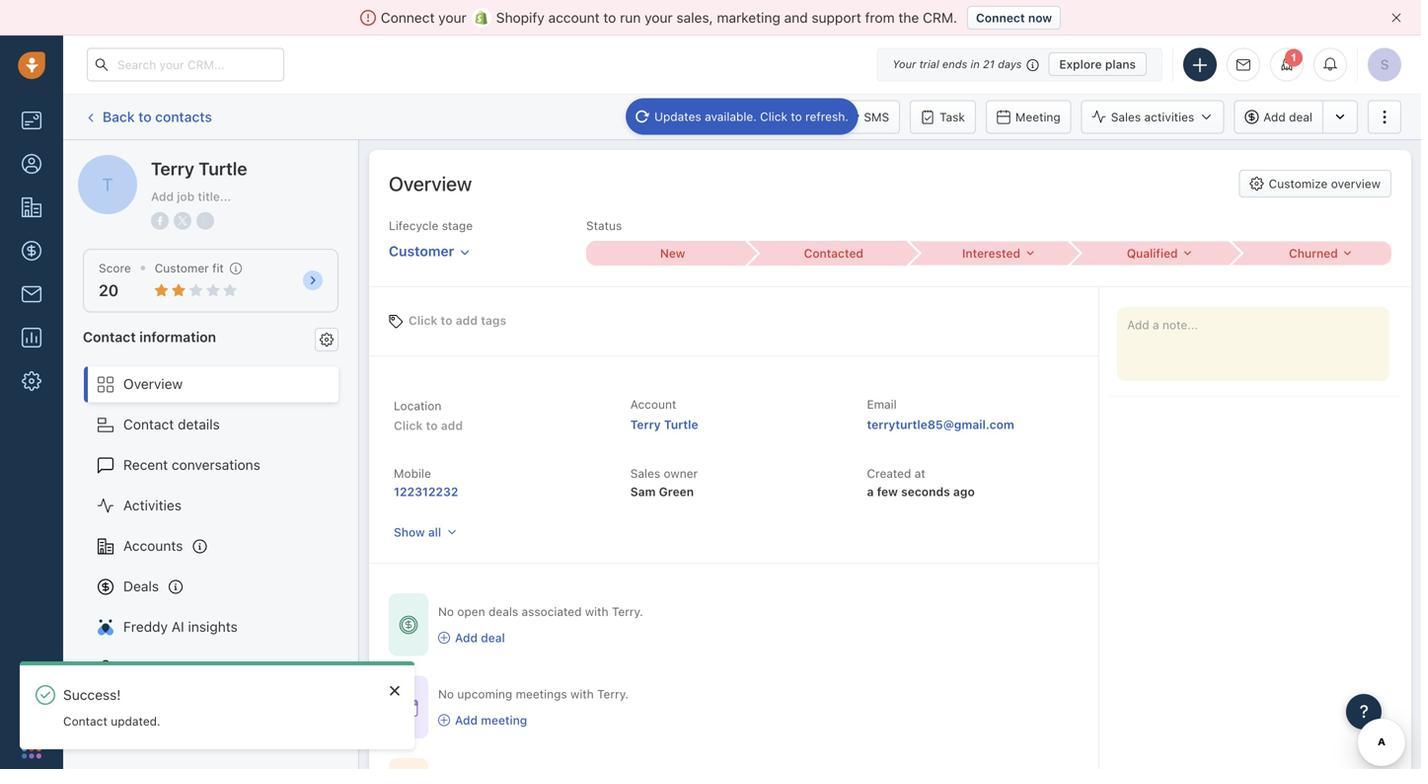 Task type: describe. For each thing, give the bounding box(es) containing it.
details
[[178, 416, 220, 432]]

deal inside button
[[1289, 110, 1313, 124]]

sales owner sam green
[[631, 466, 698, 499]]

1 vertical spatial overview
[[123, 376, 183, 392]]

meeting
[[481, 713, 527, 727]]

your trial ends in 21 days
[[893, 58, 1022, 71]]

click to add tags
[[409, 313, 507, 327]]

qualified button
[[1070, 242, 1231, 265]]

crm.
[[923, 9, 958, 26]]

ends
[[943, 58, 968, 71]]

connect now button
[[967, 6, 1061, 30]]

contacted
[[804, 246, 864, 260]]

account
[[548, 9, 600, 26]]

send email image
[[1237, 59, 1251, 71]]

close image
[[390, 685, 400, 696]]

contact for contact details
[[123, 416, 174, 432]]

1
[[1291, 51, 1297, 64]]

add deal link
[[438, 629, 643, 646]]

call
[[760, 110, 781, 124]]

stage
[[442, 219, 473, 232]]

explore
[[1060, 57, 1102, 71]]

trial
[[920, 58, 940, 71]]

contact information
[[83, 329, 216, 345]]

customer for customer fit
[[155, 261, 209, 275]]

t for score
[[102, 174, 113, 195]]

meeting button
[[986, 100, 1072, 134]]

recent
[[123, 457, 168, 473]]

shopify
[[496, 9, 545, 26]]

recent conversations
[[123, 457, 260, 473]]

support
[[812, 9, 862, 26]]

close image
[[1392, 13, 1402, 23]]

marketing
[[717, 9, 781, 26]]

open
[[457, 605, 485, 619]]

and
[[784, 9, 808, 26]]

connect now
[[976, 11, 1053, 25]]

20
[[99, 281, 119, 300]]

no for no open deals associated with terry.
[[438, 605, 454, 619]]

qualified link
[[1070, 242, 1231, 265]]

customize overview
[[1269, 177, 1381, 191]]

call button
[[731, 100, 791, 134]]

click inside location click to add
[[394, 419, 423, 432]]

marketplace
[[175, 699, 253, 716]]

freshworks switcher image
[[22, 739, 41, 758]]

run
[[620, 9, 641, 26]]

deal inside 'link'
[[481, 631, 505, 645]]

your
[[893, 58, 917, 71]]

churned link
[[1231, 242, 1392, 265]]

add deal button
[[1234, 100, 1323, 134]]

location
[[394, 399, 442, 413]]

no upcoming meetings with terry.
[[438, 687, 629, 701]]

1 link
[[1271, 48, 1304, 81]]

email terryturtle85@gmail.com
[[867, 397, 1015, 432]]

email for email
[[680, 110, 710, 124]]

account terry turtle
[[631, 397, 699, 432]]

new link
[[586, 241, 748, 266]]

sms
[[864, 110, 890, 124]]

fit
[[212, 261, 224, 275]]

0 horizontal spatial terry
[[117, 154, 150, 171]]

task
[[940, 110, 965, 124]]

1 horizontal spatial terry
[[151, 158, 194, 179]]

Search your CRM... text field
[[87, 48, 284, 81]]

deals
[[123, 578, 159, 594]]

terry turtle link
[[631, 418, 699, 432]]

to inside location click to add
[[426, 419, 438, 432]]

connect for connect your
[[381, 9, 435, 26]]

add left job
[[151, 190, 174, 203]]

connect your
[[381, 9, 467, 26]]

information
[[139, 329, 216, 345]]

freddy
[[123, 619, 168, 635]]

refresh.
[[806, 110, 849, 123]]

add job title...
[[151, 190, 231, 203]]

0 vertical spatial with
[[585, 605, 609, 619]]

0 vertical spatial overview
[[389, 172, 472, 195]]

mobile 122312232
[[394, 466, 458, 499]]

back to contacts link
[[83, 101, 213, 132]]

terry turtle down back to contacts link
[[117, 154, 191, 171]]

task button
[[910, 100, 976, 134]]

1 vertical spatial click
[[409, 313, 438, 327]]

activities
[[1145, 110, 1195, 124]]

mng settings image
[[320, 332, 334, 346]]

owner
[[664, 466, 698, 480]]

add inside add deal 'link'
[[455, 631, 478, 645]]

explore plans link
[[1049, 52, 1147, 76]]

contact for contact information
[[83, 329, 136, 345]]

at
[[915, 466, 926, 480]]

add inside 'add meeting' link
[[455, 713, 478, 727]]

turtle inside account terry turtle
[[664, 418, 699, 432]]

122312232
[[394, 485, 458, 499]]

interested button
[[909, 242, 1070, 265]]

1 vertical spatial terry.
[[597, 687, 629, 701]]

phone element
[[12, 684, 51, 724]]

sms button
[[834, 100, 900, 134]]

interested
[[963, 246, 1021, 260]]

add deal inside button
[[1264, 110, 1313, 124]]

call link
[[731, 100, 791, 134]]

terryturtle85@gmail.com
[[867, 418, 1015, 432]]

no open deals associated with terry.
[[438, 605, 643, 619]]

plans
[[1106, 57, 1136, 71]]

upcoming
[[457, 687, 513, 701]]

sales activities
[[1111, 110, 1195, 124]]

show
[[394, 525, 425, 539]]



Task type: locate. For each thing, give the bounding box(es) containing it.
sales for sales activities
[[1111, 110, 1141, 124]]

t for t
[[89, 156, 97, 170]]

0 vertical spatial sales
[[1111, 110, 1141, 124]]

to down location in the left of the page
[[426, 419, 438, 432]]

overview up contact details
[[123, 376, 183, 392]]

all
[[428, 525, 441, 539]]

deal down deals
[[481, 631, 505, 645]]

0 vertical spatial t
[[89, 156, 97, 170]]

days
[[998, 58, 1022, 71]]

2 vertical spatial click
[[394, 419, 423, 432]]

container_wx8msf4aqz5i3rn1 image inside 'add meeting' link
[[438, 714, 450, 726]]

add down location in the left of the page
[[441, 419, 463, 432]]

with right "associated"
[[585, 605, 609, 619]]

meetings
[[516, 687, 567, 701]]

customize overview button
[[1240, 170, 1392, 197]]

contact up recent
[[123, 416, 174, 432]]

customer for customer
[[389, 243, 454, 259]]

created
[[867, 466, 912, 480]]

turtle down account
[[664, 418, 699, 432]]

back to contacts
[[103, 108, 212, 125]]

sales up sam
[[631, 466, 661, 480]]

freddy ai insights
[[123, 619, 238, 635]]

1 vertical spatial email
[[867, 397, 897, 411]]

0 horizontal spatial sales
[[631, 466, 661, 480]]

0 horizontal spatial connect
[[381, 9, 435, 26]]

updated.
[[111, 714, 161, 728]]

20 button
[[99, 281, 119, 300]]

0 vertical spatial deal
[[1289, 110, 1313, 124]]

terry up job
[[151, 158, 194, 179]]

in right apps
[[160, 699, 171, 716]]

score
[[99, 261, 131, 275]]

sales for sales owner sam green
[[631, 466, 661, 480]]

lifecycle stage
[[389, 219, 473, 232]]

0 vertical spatial customer
[[389, 243, 454, 259]]

1 vertical spatial add
[[441, 419, 463, 432]]

1 vertical spatial t
[[102, 174, 113, 195]]

0 vertical spatial click
[[760, 110, 788, 123]]

deals
[[489, 605, 518, 619]]

terry turtle
[[117, 154, 191, 171], [151, 158, 247, 179]]

your left shopify
[[439, 9, 467, 26]]

contact down success! on the bottom left of page
[[63, 714, 107, 728]]

1 vertical spatial add deal
[[455, 631, 505, 645]]

add deal down 1 link
[[1264, 110, 1313, 124]]

no for no upcoming meetings with terry.
[[438, 687, 454, 701]]

accounts
[[123, 538, 183, 554]]

sales inside sales owner sam green
[[631, 466, 661, 480]]

ai
[[172, 619, 184, 635]]

0 vertical spatial terry.
[[612, 605, 643, 619]]

location click to add
[[394, 399, 463, 432]]

1 vertical spatial contact
[[123, 416, 174, 432]]

sales
[[1111, 110, 1141, 124], [631, 466, 661, 480]]

1 horizontal spatial email
[[867, 397, 897, 411]]

t down back
[[102, 174, 113, 195]]

0 vertical spatial add
[[456, 313, 478, 327]]

tags
[[481, 313, 507, 327]]

to right call
[[791, 110, 802, 123]]

2 horizontal spatial turtle
[[664, 418, 699, 432]]

add left tags
[[456, 313, 478, 327]]

with right meetings
[[571, 687, 594, 701]]

connect for connect now
[[976, 11, 1025, 25]]

turtle up "title..." on the top
[[199, 158, 247, 179]]

1 vertical spatial sales
[[631, 466, 661, 480]]

customer fit
[[155, 261, 224, 275]]

add deal down the open
[[455, 631, 505, 645]]

2 no from the top
[[438, 687, 454, 701]]

2 horizontal spatial terry
[[631, 418, 661, 432]]

1 vertical spatial in
[[160, 699, 171, 716]]

now
[[1029, 11, 1053, 25]]

account
[[631, 397, 677, 411]]

1 horizontal spatial in
[[971, 58, 980, 71]]

1 vertical spatial customer
[[155, 261, 209, 275]]

churned
[[1289, 246, 1338, 260]]

terry turtle up add job title...
[[151, 158, 247, 179]]

add down the open
[[455, 631, 478, 645]]

to
[[604, 9, 616, 26], [138, 108, 152, 125], [791, 110, 802, 123], [441, 313, 453, 327], [426, 419, 438, 432]]

contact for contact updated.
[[63, 714, 107, 728]]

0 horizontal spatial overview
[[123, 376, 183, 392]]

customer inside the customer link
[[389, 243, 454, 259]]

1 vertical spatial with
[[571, 687, 594, 701]]

0 vertical spatial in
[[971, 58, 980, 71]]

green
[[659, 485, 694, 499]]

turtle up job
[[154, 154, 191, 171]]

21
[[983, 58, 995, 71]]

customer link
[[389, 234, 471, 262]]

0 vertical spatial add deal
[[1264, 110, 1313, 124]]

contacted link
[[748, 241, 909, 266]]

apps in marketplace
[[123, 699, 253, 716]]

email inside button
[[680, 110, 710, 124]]

1 horizontal spatial deal
[[1289, 110, 1313, 124]]

1 horizontal spatial turtle
[[199, 158, 247, 179]]

email for email terryturtle85@gmail.com
[[867, 397, 897, 411]]

1 vertical spatial deal
[[481, 631, 505, 645]]

terry
[[117, 154, 150, 171], [151, 158, 194, 179], [631, 418, 661, 432]]

to left 'run'
[[604, 9, 616, 26]]

customize
[[1269, 177, 1328, 191]]

container_wx8msf4aqz5i3rn1 image
[[399, 615, 419, 635], [438, 632, 450, 644], [399, 697, 419, 717], [438, 714, 450, 726]]

add
[[1264, 110, 1286, 124], [151, 190, 174, 203], [455, 631, 478, 645], [455, 713, 478, 727]]

your right 'run'
[[645, 9, 673, 26]]

in left the 21
[[971, 58, 980, 71]]

terry. right "associated"
[[612, 605, 643, 619]]

0 horizontal spatial customer
[[155, 261, 209, 275]]

1 your from the left
[[439, 9, 467, 26]]

0 vertical spatial no
[[438, 605, 454, 619]]

to right back
[[138, 108, 152, 125]]

your
[[439, 9, 467, 26], [645, 9, 673, 26]]

contact details
[[123, 416, 220, 432]]

the
[[899, 9, 919, 26]]

click
[[760, 110, 788, 123], [409, 313, 438, 327], [394, 419, 423, 432]]

container_wx8msf4aqz5i3rn1 image inside add deal 'link'
[[438, 632, 450, 644]]

phone image
[[22, 694, 41, 714]]

conversations
[[172, 457, 260, 473]]

score 20
[[99, 261, 131, 300]]

meeting
[[1016, 110, 1061, 124]]

created at a few seconds ago
[[867, 466, 975, 499]]

turtle
[[154, 154, 191, 171], [199, 158, 247, 179], [664, 418, 699, 432]]

overview up the lifecycle stage on the top of the page
[[389, 172, 472, 195]]

customer down lifecycle
[[389, 243, 454, 259]]

to left tags
[[441, 313, 453, 327]]

sam
[[631, 485, 656, 499]]

1 horizontal spatial sales
[[1111, 110, 1141, 124]]

0 horizontal spatial deal
[[481, 631, 505, 645]]

0 horizontal spatial email
[[680, 110, 710, 124]]

0 horizontal spatial your
[[439, 9, 467, 26]]

connect inside button
[[976, 11, 1025, 25]]

customer left fit at the left top of page
[[155, 261, 209, 275]]

add inside location click to add
[[441, 419, 463, 432]]

add inside add deal button
[[1264, 110, 1286, 124]]

email inside email terryturtle85@gmail.com
[[867, 397, 897, 411]]

email button
[[650, 100, 721, 134]]

from
[[865, 9, 895, 26]]

add deal inside 'link'
[[455, 631, 505, 645]]

apps
[[123, 699, 156, 716]]

terry inside account terry turtle
[[631, 418, 661, 432]]

no left upcoming
[[438, 687, 454, 701]]

few
[[877, 485, 898, 499]]

contact down '20' button
[[83, 329, 136, 345]]

success!
[[63, 686, 121, 703]]

add down 1 link
[[1264, 110, 1286, 124]]

seconds
[[901, 485, 950, 499]]

terry.
[[612, 605, 643, 619], [597, 687, 629, 701]]

1 horizontal spatial overview
[[389, 172, 472, 195]]

2 your from the left
[[645, 9, 673, 26]]

0 horizontal spatial add deal
[[455, 631, 505, 645]]

terry down back to contacts link
[[117, 154, 150, 171]]

mobile
[[394, 466, 431, 480]]

1 vertical spatial no
[[438, 687, 454, 701]]

qualified
[[1127, 246, 1178, 260]]

1 horizontal spatial add deal
[[1264, 110, 1313, 124]]

0 horizontal spatial turtle
[[154, 154, 191, 171]]

deal down 1 link
[[1289, 110, 1313, 124]]

with
[[585, 605, 609, 619], [571, 687, 594, 701]]

overview
[[1331, 177, 1381, 191]]

show all
[[394, 525, 441, 539]]

add down upcoming
[[455, 713, 478, 727]]

shopify account to run your sales, marketing and support from the crm.
[[496, 9, 958, 26]]

0 horizontal spatial t
[[89, 156, 97, 170]]

terryturtle85@gmail.com link
[[867, 415, 1015, 435]]

in
[[971, 58, 980, 71], [160, 699, 171, 716]]

sales,
[[677, 9, 713, 26]]

files
[[123, 659, 153, 675]]

0 horizontal spatial in
[[160, 699, 171, 716]]

add
[[456, 313, 478, 327], [441, 419, 463, 432]]

new
[[660, 246, 685, 260]]

0 vertical spatial contact
[[83, 329, 136, 345]]

t down back to contacts link
[[89, 156, 97, 170]]

122312232 link
[[394, 485, 458, 499]]

0 vertical spatial email
[[680, 110, 710, 124]]

associated
[[522, 605, 582, 619]]

1 horizontal spatial customer
[[389, 243, 454, 259]]

a
[[867, 485, 874, 499]]

t
[[89, 156, 97, 170], [102, 174, 113, 195]]

no left the open
[[438, 605, 454, 619]]

activities
[[123, 497, 182, 513]]

terry. right meetings
[[597, 687, 629, 701]]

sales left the activities
[[1111, 110, 1141, 124]]

2 vertical spatial contact
[[63, 714, 107, 728]]

1 no from the top
[[438, 605, 454, 619]]

terry down account
[[631, 418, 661, 432]]

1 horizontal spatial t
[[102, 174, 113, 195]]

1 horizontal spatial connect
[[976, 11, 1025, 25]]

1 horizontal spatial your
[[645, 9, 673, 26]]

add meeting
[[455, 713, 527, 727]]

title...
[[198, 190, 231, 203]]



Task type: vqa. For each thing, say whether or not it's contained in the screenshot.
2nd 'J' icon from the bottom
no



